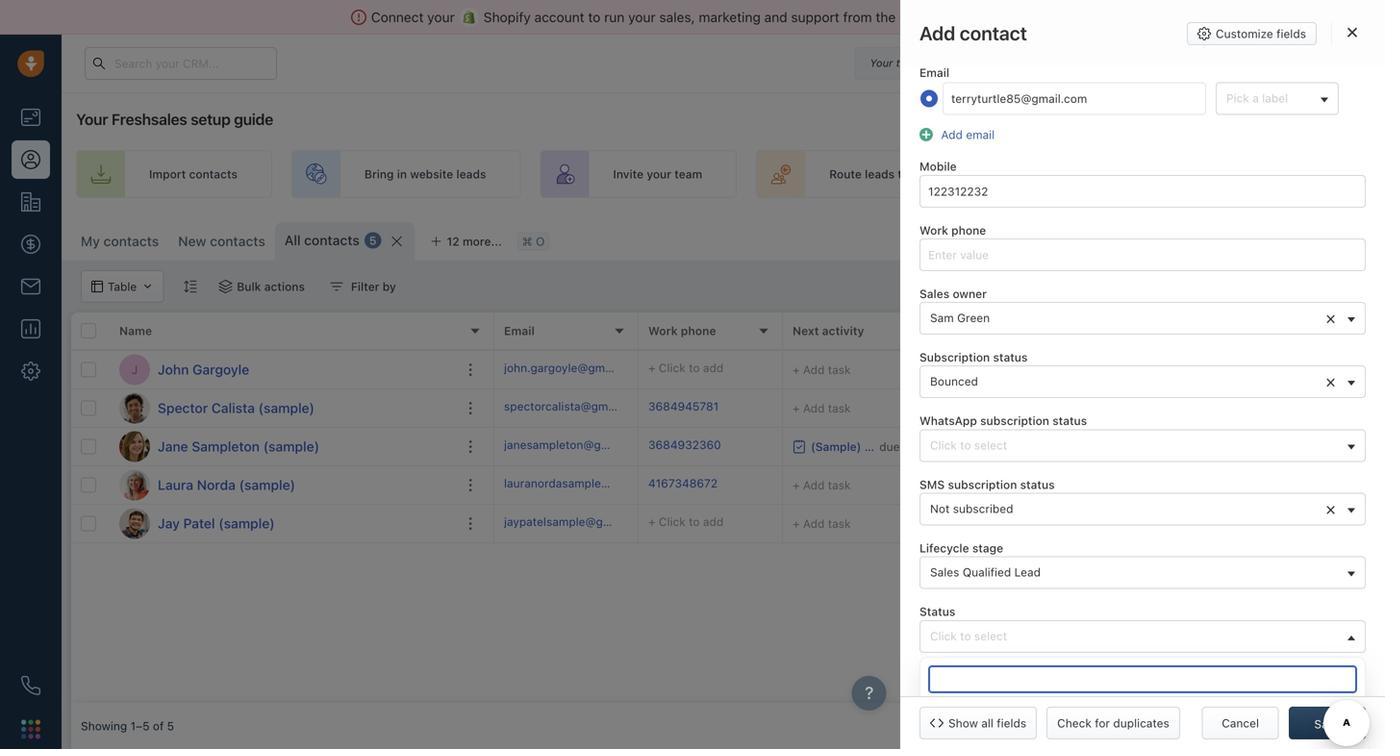 Task type: describe. For each thing, give the bounding box(es) containing it.
2 × from the top
[[1325, 371, 1336, 392]]

to inside button
[[960, 438, 971, 452]]

phone image
[[21, 676, 40, 695]]

email for work phone
[[504, 324, 535, 338]]

run
[[604, 9, 625, 25]]

phone element
[[12, 667, 50, 705]]

explore plans link
[[1022, 51, 1118, 75]]

add for 37
[[803, 478, 825, 492]]

spector calista (sample) link
[[158, 399, 315, 418]]

contacts inside import contacts button
[[1172, 232, 1220, 245]]

support
[[791, 9, 839, 25]]

54
[[937, 399, 956, 417]]

contacts right all
[[304, 232, 359, 248]]

your right "run"
[[628, 9, 656, 25]]

set up link
[[1275, 150, 1385, 198]]

grid containing 73
[[71, 313, 1385, 703]]

5 inside all contacts 5
[[369, 234, 377, 247]]

check for duplicates
[[1057, 717, 1169, 730]]

add for 18
[[803, 517, 825, 530]]

team inside "link"
[[940, 167, 968, 181]]

days
[[972, 57, 996, 69]]

sam inside add contact dialog
[[930, 311, 954, 325]]

all contacts 5
[[284, 232, 377, 248]]

73
[[937, 360, 955, 379]]

lauranordasample@gmail.com
[[504, 476, 667, 490]]

task for 54
[[828, 402, 851, 415]]

+ add task for 18
[[793, 517, 851, 530]]

1 vertical spatial container_wx8msf4aqz5i3rn1 image
[[1230, 517, 1244, 530]]

invite your team link
[[540, 150, 737, 198]]

set up 
[[1348, 167, 1385, 181]]

bulk actions
[[237, 280, 305, 293]]

j image for jane sampleton (sample)
[[119, 431, 150, 462]]

task for 73
[[828, 363, 851, 377]]

show all fields button
[[919, 707, 1037, 740]]

work inside add contact dialog
[[919, 223, 948, 237]]

sampleton
[[192, 439, 260, 454]]

shopify
[[484, 9, 531, 25]]

press space to select this row. row containing laura norda (sample)
[[71, 466, 494, 505]]

add contact dialog
[[900, 0, 1385, 749]]

add
[[919, 22, 955, 44]]

connect
[[371, 9, 424, 25]]

mobile
[[919, 160, 957, 173]]

for
[[1095, 717, 1110, 730]]

your right connect
[[427, 9, 455, 25]]

green for 18
[[1275, 517, 1308, 530]]

sales inside button
[[930, 566, 959, 579]]

work phone inside add contact dialog
[[919, 223, 986, 237]]

sales
[[1135, 167, 1164, 181]]

click to select for click to select dropdown button
[[930, 629, 1007, 643]]

click inside click to select button
[[930, 438, 957, 452]]

sam green for 18
[[1248, 517, 1308, 530]]

status
[[919, 605, 955, 619]]

customize for customize fields
[[1216, 27, 1273, 40]]

import for "import contacts" link
[[149, 167, 186, 181]]

subscribed
[[953, 502, 1013, 515]]

email for mobile
[[919, 66, 949, 80]]

crm.
[[899, 9, 933, 25]]

up
[[1369, 167, 1383, 181]]

buy
[[1134, 361, 1155, 375]]

customize table button
[[963, 222, 1096, 255]]

create
[[1095, 167, 1132, 181]]

Start typing... email field
[[943, 82, 1206, 115]]

add inside button
[[941, 128, 963, 141]]

(sample) for jane sampleton (sample)
[[263, 439, 319, 454]]

row group containing 73
[[494, 351, 1385, 543]]

not
[[930, 502, 950, 515]]

fields inside button
[[1276, 27, 1306, 40]]

add for 73
[[703, 361, 724, 374]]

add contact button
[[1272, 222, 1375, 255]]

× for green
[[1325, 307, 1336, 328]]

1 horizontal spatial sales owner
[[1225, 324, 1294, 338]]

1 vertical spatial work
[[648, 324, 678, 338]]

your freshsales setup guide
[[76, 110, 273, 128]]

18
[[937, 514, 954, 532]]

l image
[[119, 470, 150, 501]]

s image
[[119, 393, 150, 424]]

contact
[[960, 22, 1027, 44]]

contacts right new
[[210, 233, 265, 249]]

to inside dropdown button
[[960, 629, 971, 643]]

+ add task for 73
[[793, 363, 851, 377]]

stage
[[972, 541, 1003, 555]]

whatsapp
[[919, 414, 977, 428]]

close image
[[1347, 27, 1357, 38]]

next activity
[[793, 324, 864, 338]]

gargoyle
[[192, 362, 249, 378]]

press space to select this row. row containing 73
[[494, 351, 1385, 390]]

lifecycle
[[919, 541, 969, 555]]

name
[[119, 324, 152, 338]]

all contacts link
[[284, 231, 359, 250]]

sales,
[[659, 9, 695, 25]]

sam green inside add contact dialog
[[930, 311, 990, 325]]

janesampleton@gmail.com link
[[504, 437, 650, 457]]

1 vertical spatial owner
[[1259, 324, 1294, 338]]

⌘
[[522, 235, 533, 248]]

container_wx8msf4aqz5i3rn1 image inside customize table button
[[976, 232, 989, 245]]

to down 4167348672 link
[[689, 515, 700, 528]]

to inside "link"
[[898, 167, 909, 181]]

pick
[[1226, 91, 1249, 105]]

pick a label
[[1226, 91, 1288, 105]]

jane
[[158, 439, 188, 454]]

Search your CRM... text field
[[85, 47, 277, 80]]

sms subscription status
[[919, 478, 1055, 491]]

freshworks switcher image
[[21, 720, 40, 739]]

cancel
[[1222, 717, 1259, 730]]

what's new image
[[1247, 56, 1261, 69]]

green inside add contact dialog
[[957, 311, 990, 325]]

leads inside the route leads to your team "link"
[[865, 167, 895, 181]]

green for 73
[[1275, 363, 1308, 376]]

jaypatelsample@gmail.com
[[504, 515, 652, 528]]

click to select button
[[919, 620, 1366, 653]]

subscription for click to select
[[980, 414, 1049, 428]]

press space to select this row. row containing jane sampleton (sample)
[[71, 428, 494, 466]]

press space to select this row. row containing john gargoyle
[[71, 351, 494, 390]]

status for sms subscription status
[[1020, 478, 1055, 491]]

likely
[[1086, 361, 1117, 375]]

qualified
[[963, 566, 1011, 579]]

add up sales qualified lead button
[[1136, 517, 1156, 530]]

0 vertical spatial sales
[[919, 287, 949, 300]]

import for import contacts button
[[1132, 232, 1169, 245]]

lead
[[1014, 566, 1041, 579]]

jay
[[158, 516, 180, 531]]

import contacts for "import contacts" link
[[149, 167, 237, 181]]

j
[[131, 363, 138, 376]]

0 vertical spatial status
[[993, 351, 1028, 364]]

owner inside add contact dialog
[[953, 287, 987, 300]]

bring in website leads link
[[291, 150, 521, 198]]

lifecycle stage
[[919, 541, 1003, 555]]

jay patel (sample)
[[158, 516, 275, 531]]

(sample) for laura norda (sample)
[[239, 477, 295, 493]]

37
[[937, 476, 955, 494]]

route leads to your team
[[829, 167, 968, 181]]

bounced
[[930, 375, 978, 388]]

select for click to select button
[[974, 438, 1007, 452]]

click up sales qualified lead button
[[1092, 517, 1118, 530]]

sam for 18
[[1248, 517, 1272, 530]]

laura norda (sample) link
[[158, 476, 295, 495]]

show
[[948, 717, 978, 730]]

save
[[1314, 718, 1340, 731]]

⌘ o
[[522, 235, 545, 248]]

press space to select this row. row containing jay patel (sample)
[[71, 505, 494, 543]]

laura
[[158, 477, 193, 493]]

press space to select this row. row containing spector calista (sample)
[[71, 390, 494, 428]]

pick a label button
[[1216, 82, 1339, 115]]

container_wx8msf4aqz5i3rn1 image inside filter by button
[[330, 280, 343, 293]]

j image for jay patel (sample)
[[119, 508, 150, 539]]

laura norda (sample)
[[158, 477, 295, 493]]

21
[[958, 57, 969, 69]]

explore
[[1032, 56, 1074, 70]]

bulk actions button
[[206, 270, 317, 303]]

in inside bring in website leads link
[[397, 167, 407, 181]]

freshsales
[[111, 110, 187, 128]]

add email button
[[919, 126, 1000, 144]]

(sample) for spector calista (sample)
[[258, 400, 315, 416]]

route leads to your team link
[[756, 150, 1002, 198]]

more...
[[463, 235, 502, 248]]



Task type: vqa. For each thing, say whether or not it's contained in the screenshot.
The Few
no



Task type: locate. For each thing, give the bounding box(es) containing it.
1 j image from the top
[[119, 431, 150, 462]]

click to select button
[[919, 429, 1366, 462]]

team inside "link"
[[674, 167, 702, 181]]

1 vertical spatial import contacts
[[1132, 232, 1220, 245]]

add email link
[[936, 128, 995, 141]]

1 vertical spatial email
[[504, 324, 535, 338]]

0 horizontal spatial work phone
[[648, 324, 716, 338]]

container_wx8msf4aqz5i3rn1 image
[[976, 232, 989, 245], [330, 280, 343, 293], [1230, 363, 1244, 377], [793, 440, 806, 453]]

to
[[588, 9, 601, 25], [898, 167, 909, 181], [689, 361, 700, 374], [1120, 361, 1131, 375], [960, 438, 971, 452], [689, 515, 700, 528], [1122, 517, 1133, 530], [960, 629, 971, 643]]

1 horizontal spatial container_wx8msf4aqz5i3rn1 image
[[1230, 517, 1244, 530]]

1 vertical spatial j image
[[119, 508, 150, 539]]

3 × from the top
[[1325, 498, 1336, 519]]

0 vertical spatial email
[[919, 66, 949, 80]]

trial
[[896, 57, 915, 69]]

setup
[[191, 110, 230, 128]]

spectorcalista@gmail.com link
[[504, 398, 647, 419]]

your inside the route leads to your team "link"
[[912, 167, 937, 181]]

ends
[[918, 57, 943, 69]]

sequence
[[1167, 167, 1221, 181]]

3 + add task from the top
[[793, 478, 851, 492]]

1 task from the top
[[828, 363, 851, 377]]

add
[[941, 128, 963, 141], [1298, 232, 1320, 245], [803, 363, 825, 377], [803, 402, 825, 415], [803, 478, 825, 492], [803, 517, 825, 530]]

0 horizontal spatial customize
[[994, 232, 1053, 245]]

0 vertical spatial import
[[149, 167, 186, 181]]

0 horizontal spatial owner
[[953, 287, 987, 300]]

(sample)
[[258, 400, 315, 416], [263, 439, 319, 454], [239, 477, 295, 493], [219, 516, 275, 531]]

2 task from the top
[[828, 402, 851, 415]]

2 vertical spatial sam green
[[1248, 517, 1308, 530]]

× for subscribed
[[1325, 498, 1336, 519]]

click down "status"
[[930, 629, 957, 643]]

phone inside add contact dialog
[[951, 223, 986, 237]]

2 vertical spatial sales
[[930, 566, 959, 579]]

filter by
[[351, 280, 396, 293]]

jay patel (sample) link
[[158, 514, 275, 533]]

click inside click to select dropdown button
[[930, 629, 957, 643]]

0 vertical spatial ×
[[1325, 307, 1336, 328]]

import contacts down setup
[[149, 167, 237, 181]]

contacts down sequence
[[1172, 232, 1220, 245]]

all
[[284, 232, 301, 248]]

select down whatsapp subscription status
[[974, 438, 1007, 452]]

0 horizontal spatial leads
[[456, 167, 486, 181]]

leads inside bring in website leads link
[[456, 167, 486, 181]]

12 more... button
[[420, 228, 512, 255]]

0 horizontal spatial 5
[[167, 719, 174, 733]]

your inside invite your team "link"
[[647, 167, 671, 181]]

to up sales qualified lead button
[[1122, 517, 1133, 530]]

add down 4167348672 link
[[703, 515, 724, 528]]

sales owner
[[919, 287, 987, 300], [1225, 324, 1294, 338]]

none search field inside add contact dialog
[[928, 665, 1357, 693]]

0 vertical spatial select
[[974, 438, 1007, 452]]

0 vertical spatial 5
[[369, 234, 377, 247]]

import contacts group
[[1106, 222, 1263, 255]]

0 vertical spatial owner
[[953, 287, 987, 300]]

0 horizontal spatial sales owner
[[919, 287, 987, 300]]

0 vertical spatial your
[[870, 57, 893, 69]]

owner
[[953, 287, 987, 300], [1259, 324, 1294, 338]]

1 horizontal spatial fields
[[1276, 27, 1306, 40]]

filter by button
[[317, 270, 409, 303]]

click to select down "status"
[[930, 629, 1007, 643]]

1 team from the left
[[674, 167, 702, 181]]

sam
[[930, 311, 954, 325], [1248, 363, 1272, 376], [1248, 517, 1272, 530]]

showing
[[81, 719, 127, 733]]

press space to select this row. row containing 46
[[494, 428, 1385, 466]]

add for 18
[[703, 515, 724, 528]]

green
[[957, 311, 990, 325], [1275, 363, 1308, 376], [1275, 517, 1308, 530]]

import contacts inside button
[[1132, 232, 1220, 245]]

1 + add task from the top
[[793, 363, 851, 377]]

import down mobile text box on the top right
[[1132, 232, 1169, 245]]

work phone down mobile
[[919, 223, 986, 237]]

grid
[[71, 313, 1385, 703]]

(sample) right sampleton
[[263, 439, 319, 454]]

fields left close image
[[1276, 27, 1306, 40]]

phone left customize table
[[951, 223, 986, 237]]

spectorcalista@gmail.com
[[504, 399, 647, 413]]

click to select
[[930, 438, 1007, 452], [930, 629, 1007, 643]]

jane sampleton (sample)
[[158, 439, 319, 454]]

2 team from the left
[[940, 167, 968, 181]]

0 vertical spatial sales owner
[[919, 287, 987, 300]]

2 vertical spatial sam
[[1248, 517, 1272, 530]]

sam green for 73
[[1248, 363, 1308, 376]]

Work phone text field
[[919, 238, 1366, 271]]

phone up the 3684945781
[[681, 324, 716, 338]]

2 row group from the left
[[494, 351, 1385, 543]]

1 row group from the left
[[71, 351, 494, 543]]

2 vertical spatial green
[[1275, 517, 1308, 530]]

status for whatsapp subscription status
[[1052, 414, 1087, 428]]

0 horizontal spatial import contacts
[[149, 167, 237, 181]]

team right invite
[[674, 167, 702, 181]]

3684945781 link
[[648, 398, 719, 419]]

bring in website leads
[[364, 167, 486, 181]]

sales owner inside add contact dialog
[[919, 287, 987, 300]]

route
[[829, 167, 862, 181]]

2 j image from the top
[[119, 508, 150, 539]]

to right '46'
[[960, 438, 971, 452]]

0 vertical spatial container_wx8msf4aqz5i3rn1 image
[[219, 280, 232, 293]]

click up the 3684945781
[[659, 361, 686, 374]]

2 select from the top
[[974, 629, 1007, 643]]

1–5
[[130, 719, 150, 733]]

to up the 3684945781
[[689, 361, 700, 374]]

your down add email button
[[912, 167, 937, 181]]

janesampleton@gmail.com
[[504, 438, 650, 451]]

click to select inside dropdown button
[[930, 629, 1007, 643]]

+ add task for 54
[[793, 402, 851, 415]]

container_wx8msf4aqz5i3rn1 image inside bulk actions button
[[219, 280, 232, 293]]

add inside "button"
[[1298, 232, 1320, 245]]

o
[[536, 235, 545, 248]]

select inside dropdown button
[[974, 629, 1007, 643]]

1 vertical spatial 5
[[167, 719, 174, 733]]

fields inside button
[[997, 717, 1026, 730]]

None search field
[[928, 665, 1357, 693]]

1 vertical spatial sam
[[1248, 363, 1272, 376]]

work phone up the 3684945781
[[648, 324, 716, 338]]

add contact
[[1298, 232, 1366, 245]]

1 horizontal spatial email
[[919, 66, 949, 80]]

task for 37
[[828, 478, 851, 492]]

3684945781
[[648, 399, 719, 413]]

to left buy
[[1120, 361, 1131, 375]]

a
[[1252, 91, 1259, 105]]

press space to select this row. row
[[71, 351, 494, 390], [494, 351, 1385, 390], [71, 390, 494, 428], [494, 390, 1385, 428], [71, 428, 494, 466], [494, 428, 1385, 466], [71, 466, 494, 505], [494, 466, 1385, 505], [71, 505, 494, 543], [494, 505, 1385, 543]]

5 up filter by
[[369, 234, 377, 247]]

1 vertical spatial sales
[[1225, 324, 1256, 338]]

click to select inside button
[[930, 438, 1007, 452]]

leads right route
[[865, 167, 895, 181]]

1 vertical spatial status
[[1052, 414, 1087, 428]]

click
[[659, 361, 686, 374], [930, 438, 957, 452], [659, 515, 686, 528], [1092, 517, 1118, 530], [930, 629, 957, 643]]

work
[[919, 223, 948, 237], [648, 324, 678, 338]]

work down mobile
[[919, 223, 948, 237]]

to left mobile
[[898, 167, 909, 181]]

0 horizontal spatial in
[[397, 167, 407, 181]]

subscription right whatsapp
[[980, 414, 1049, 428]]

0 horizontal spatial email
[[504, 324, 535, 338]]

customize left table
[[994, 232, 1053, 245]]

your for your freshsales setup guide
[[76, 110, 108, 128]]

j image left jay on the bottom left
[[119, 508, 150, 539]]

1 horizontal spatial owner
[[1259, 324, 1294, 338]]

explore plans
[[1032, 56, 1107, 70]]

invite
[[613, 167, 644, 181]]

0 vertical spatial j image
[[119, 431, 150, 462]]

subscription for not subscribed
[[948, 478, 1017, 491]]

1 vertical spatial phone
[[681, 324, 716, 338]]

0 horizontal spatial team
[[674, 167, 702, 181]]

row group
[[71, 351, 494, 543], [494, 351, 1385, 543]]

customize fields button
[[1187, 22, 1317, 45]]

2 + add task from the top
[[793, 402, 851, 415]]

set
[[1348, 167, 1366, 181]]

select for click to select dropdown button
[[974, 629, 1007, 643]]

1 vertical spatial sam green
[[1248, 363, 1308, 376]]

(sample) down jane sampleton (sample) link
[[239, 477, 295, 493]]

email inside add contact dialog
[[919, 66, 949, 80]]

1 vertical spatial select
[[974, 629, 1007, 643]]

status down whatsapp subscription status
[[1020, 478, 1055, 491]]

import contacts down mobile text box on the top right
[[1132, 232, 1220, 245]]

1 vertical spatial your
[[76, 110, 108, 128]]

12
[[447, 235, 459, 248]]

label
[[1262, 91, 1288, 105]]

1 horizontal spatial import
[[1132, 232, 1169, 245]]

john gargoyle
[[158, 362, 249, 378]]

subscription up subscribed
[[948, 478, 1017, 491]]

contacts right "my"
[[104, 233, 159, 249]]

sales qualified lead button
[[919, 557, 1366, 589]]

0 vertical spatial import contacts
[[149, 167, 237, 181]]

leads right website
[[456, 167, 486, 181]]

1 horizontal spatial work
[[919, 223, 948, 237]]

email up john.gargoyle@gmail.com
[[504, 324, 535, 338]]

customize inside add contact dialog
[[1216, 27, 1273, 40]]

to down sales qualified lead
[[960, 629, 971, 643]]

2 click to select from the top
[[930, 629, 1007, 643]]

row group containing john gargoyle
[[71, 351, 494, 543]]

save button
[[1289, 707, 1366, 740]]

1 click to select from the top
[[930, 438, 1007, 452]]

add up the 3684945781
[[703, 361, 724, 374]]

1 × from the top
[[1325, 307, 1336, 328]]

3 task from the top
[[828, 478, 851, 492]]

0 horizontal spatial container_wx8msf4aqz5i3rn1 image
[[219, 280, 232, 293]]

your left freshsales
[[76, 110, 108, 128]]

shopify account to run your sales, marketing and support from the crm.
[[484, 9, 933, 25]]

import contacts for import contacts button
[[1132, 232, 1220, 245]]

1 vertical spatial work phone
[[648, 324, 716, 338]]

12 more...
[[447, 235, 502, 248]]

import inside button
[[1132, 232, 1169, 245]]

4 + add task from the top
[[793, 517, 851, 530]]

customize fields
[[1216, 27, 1306, 40]]

customize up what's new image
[[1216, 27, 1273, 40]]

select down qualified
[[974, 629, 1007, 643]]

add for 54
[[803, 402, 825, 415]]

1 vertical spatial customize
[[994, 232, 1053, 245]]

0 horizontal spatial your
[[76, 110, 108, 128]]

0 vertical spatial green
[[957, 311, 990, 325]]

1 horizontal spatial team
[[940, 167, 968, 181]]

account
[[534, 9, 584, 25]]

1 vertical spatial subscription
[[948, 478, 1017, 491]]

import contacts link
[[76, 150, 272, 198]]

customize
[[1216, 27, 1273, 40], [994, 232, 1053, 245]]

your right invite
[[647, 167, 671, 181]]

0 vertical spatial subscription
[[980, 414, 1049, 428]]

0 vertical spatial fields
[[1276, 27, 1306, 40]]

0 vertical spatial in
[[946, 57, 955, 69]]

in right bring
[[397, 167, 407, 181]]

by
[[383, 280, 396, 293]]

sales inside grid
[[1225, 324, 1256, 338]]

fields
[[1276, 27, 1306, 40], [997, 717, 1026, 730]]

to left "run"
[[588, 9, 601, 25]]

customize for customize table
[[994, 232, 1053, 245]]

1 horizontal spatial customize
[[1216, 27, 1273, 40]]

status down likely
[[1052, 414, 1087, 428]]

1 horizontal spatial your
[[870, 57, 893, 69]]

task for 18
[[828, 517, 851, 530]]

click down whatsapp
[[930, 438, 957, 452]]

create sales sequence
[[1095, 167, 1221, 181]]

1 leads from the left
[[456, 167, 486, 181]]

jaypatelsample@gmail.com link
[[504, 513, 652, 534]]

connect your
[[371, 9, 455, 25]]

john
[[158, 362, 189, 378]]

1 vertical spatial ×
[[1325, 371, 1336, 392]]

0 vertical spatial sam green
[[930, 311, 990, 325]]

subscription status
[[919, 351, 1028, 364]]

(sample) down laura norda (sample) link
[[219, 516, 275, 531]]

0 vertical spatial sam
[[930, 311, 954, 325]]

j image left "jane"
[[119, 431, 150, 462]]

website
[[410, 167, 453, 181]]

jane sampleton (sample) link
[[158, 437, 319, 456]]

click down 4167348672 link
[[659, 515, 686, 528]]

jaypatelsample@gmail.com + click to add
[[504, 515, 724, 528]]

(sample) right "calista"
[[258, 400, 315, 416]]

4 task from the top
[[828, 517, 851, 530]]

invite your team
[[613, 167, 702, 181]]

0 vertical spatial phone
[[951, 223, 986, 237]]

0 horizontal spatial phone
[[681, 324, 716, 338]]

name row
[[71, 313, 494, 351]]

press space to select this row. row containing 18
[[494, 505, 1385, 543]]

select inside button
[[974, 438, 1007, 452]]

your for your trial ends in 21 days
[[870, 57, 893, 69]]

(sample) for jay patel (sample)
[[219, 516, 275, 531]]

check
[[1057, 717, 1092, 730]]

press space to select this row. row containing 37
[[494, 466, 1385, 505]]

click to select for click to select button
[[930, 438, 1007, 452]]

0 vertical spatial work phone
[[919, 223, 986, 237]]

team down add email button
[[940, 167, 968, 181]]

not subscribed
[[930, 502, 1013, 515]]

spectorcalista@gmail.com 3684945781
[[504, 399, 719, 413]]

email
[[966, 128, 995, 141]]

0 vertical spatial click to select
[[930, 438, 1007, 452]]

0 horizontal spatial fields
[[997, 717, 1026, 730]]

2 vertical spatial status
[[1020, 478, 1055, 491]]

john.gargoyle@gmail.com link
[[504, 360, 644, 380]]

add for 73
[[803, 363, 825, 377]]

sam for 73
[[1248, 363, 1272, 376]]

0 horizontal spatial work
[[648, 324, 678, 338]]

send email image
[[1205, 58, 1219, 70]]

click to select down whatsapp
[[930, 438, 1007, 452]]

1 horizontal spatial in
[[946, 57, 955, 69]]

fields right all
[[997, 717, 1026, 730]]

container_wx8msf4aqz5i3rn1 image
[[219, 280, 232, 293], [1230, 517, 1244, 530]]

1 horizontal spatial import contacts
[[1132, 232, 1220, 245]]

status right subscription
[[993, 351, 1028, 364]]

press space to select this row. row containing 54
[[494, 390, 1385, 428]]

j image
[[119, 431, 150, 462], [119, 508, 150, 539]]

1 horizontal spatial 5
[[369, 234, 377, 247]]

1 horizontal spatial work phone
[[919, 223, 986, 237]]

your trial ends in 21 days
[[870, 57, 996, 69]]

2 vertical spatial ×
[[1325, 498, 1336, 519]]

subscription
[[919, 351, 990, 364]]

email right trial
[[919, 66, 949, 80]]

1 vertical spatial green
[[1275, 363, 1308, 376]]

contact
[[1323, 232, 1366, 245]]

1 vertical spatial in
[[397, 167, 407, 181]]

0 horizontal spatial import
[[149, 167, 186, 181]]

marketing
[[699, 9, 761, 25]]

+ click to add
[[1081, 517, 1156, 530]]

4167348672
[[648, 476, 718, 490]]

in left 21
[[946, 57, 955, 69]]

1 horizontal spatial phone
[[951, 223, 986, 237]]

Mobile text field
[[919, 175, 1366, 208]]

the
[[876, 9, 896, 25]]

1 vertical spatial click to select
[[930, 629, 1007, 643]]

0 vertical spatial work
[[919, 223, 948, 237]]

1 vertical spatial import
[[1132, 232, 1169, 245]]

new contacts button
[[169, 222, 275, 261], [178, 233, 265, 249]]

status
[[993, 351, 1028, 364], [1052, 414, 1087, 428], [1020, 478, 1055, 491]]

contacts
[[189, 167, 237, 181], [1172, 232, 1220, 245], [304, 232, 359, 248], [104, 233, 159, 249], [210, 233, 265, 249]]

contacts down setup
[[189, 167, 237, 181]]

your left trial
[[870, 57, 893, 69]]

import down your freshsales setup guide
[[149, 167, 186, 181]]

1 vertical spatial sales owner
[[1225, 324, 1294, 338]]

+ add task for 37
[[793, 478, 851, 492]]

tags
[[1081, 324, 1108, 338]]

work up john.gargoyle@gmail.com + click to add
[[648, 324, 678, 338]]

4167348672 link
[[648, 475, 718, 495]]

import contacts button
[[1106, 222, 1230, 255]]

contacts inside "import contacts" link
[[189, 167, 237, 181]]

1 vertical spatial fields
[[997, 717, 1026, 730]]

2 leads from the left
[[865, 167, 895, 181]]

5 right of
[[167, 719, 174, 733]]

actions
[[264, 280, 305, 293]]

0 vertical spatial customize
[[1216, 27, 1273, 40]]

1 horizontal spatial leads
[[865, 167, 895, 181]]

1 select from the top
[[974, 438, 1007, 452]]



